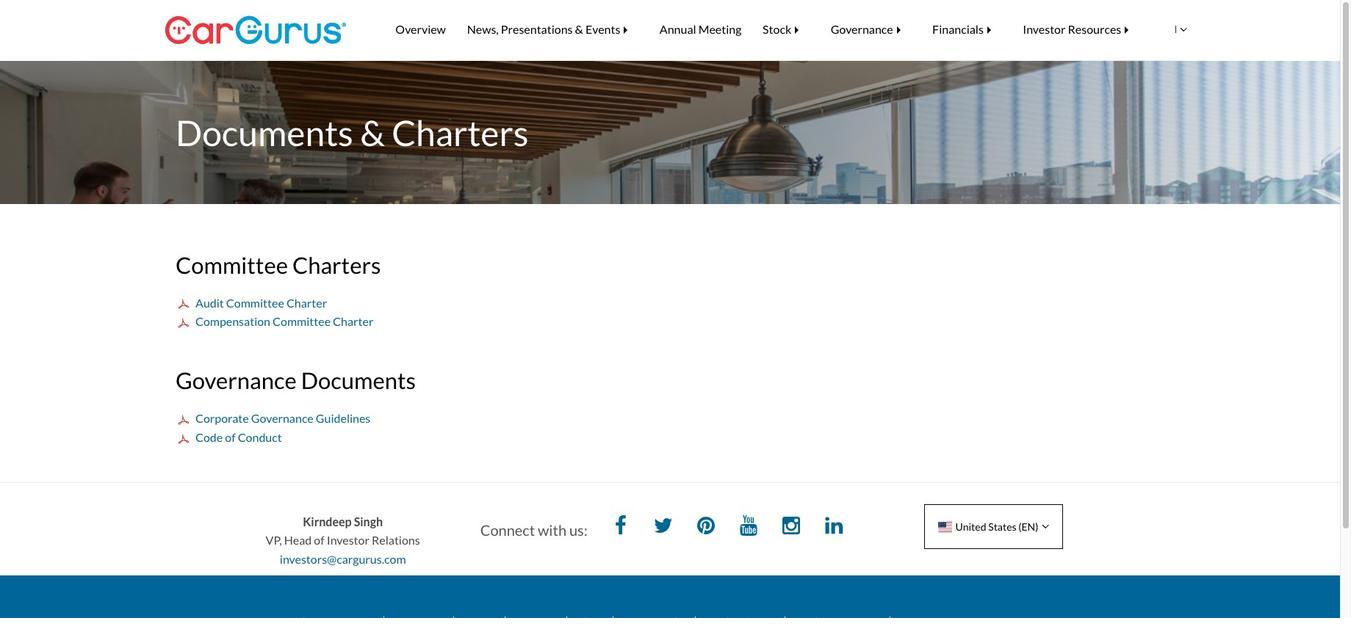 Task type: vqa. For each thing, say whether or not it's contained in the screenshot.
Connect
yes



Task type: locate. For each thing, give the bounding box(es) containing it.
0 vertical spatial governance
[[831, 22, 893, 36]]

0 horizontal spatial charter
[[286, 296, 327, 310]]

financials link
[[922, 12, 1012, 47]]

of for code
[[225, 430, 236, 444]]

committee
[[176, 251, 288, 279], [226, 296, 284, 310], [273, 315, 331, 329]]

audit committee charter compensation committee charter
[[195, 296, 373, 329]]

1 vertical spatial &
[[360, 112, 385, 154]]

0 vertical spatial of
[[225, 430, 236, 444]]

of down kirndeep
[[314, 534, 324, 548]]

united states (en) button
[[924, 505, 1063, 550]]

connect
[[480, 521, 535, 539]]

singh
[[354, 515, 383, 529]]

2 vertical spatial governance
[[251, 411, 314, 425]]

0 vertical spatial documents
[[176, 112, 353, 154]]

code of conduct link
[[176, 428, 282, 447]]

head
[[284, 534, 312, 548]]

investor
[[1023, 22, 1066, 36], [327, 534, 369, 548]]

news, presentations & events
[[467, 22, 620, 36]]

charters
[[392, 112, 529, 154], [292, 251, 381, 279]]

investor up investors@cargurus.com link
[[327, 534, 369, 548]]

&
[[575, 22, 583, 36], [360, 112, 385, 154]]

relations
[[372, 534, 420, 548]]

committee down audit committee charter link
[[273, 315, 331, 329]]

governance for governance documents
[[176, 367, 297, 395]]

governance link
[[820, 12, 922, 47]]

0 horizontal spatial investor
[[327, 534, 369, 548]]

financials
[[932, 22, 984, 36]]

corporate governance guidelines link
[[176, 409, 371, 428]]

united
[[955, 521, 986, 533]]

of down corporate
[[225, 430, 236, 444]]

0 horizontal spatial of
[[225, 430, 236, 444]]

instagram image
[[777, 513, 806, 542]]

vp,
[[266, 534, 282, 548]]

governance documents
[[176, 367, 416, 395]]

1 horizontal spatial charters
[[392, 112, 529, 154]]

annual
[[660, 22, 696, 36]]

0 vertical spatial investor
[[1023, 22, 1066, 36]]

compensation
[[195, 315, 270, 329]]

overview
[[396, 22, 446, 36]]

compensation committee charter link
[[176, 313, 373, 332]]

of for head
[[314, 534, 324, 548]]

states
[[988, 521, 1016, 533]]

1 vertical spatial investor
[[327, 534, 369, 548]]

1 vertical spatial committee
[[226, 296, 284, 310]]

0 horizontal spatial &
[[360, 112, 385, 154]]

en button
[[1139, 8, 1195, 50]]

of inside corporate governance guidelines code of conduct
[[225, 430, 236, 444]]

1 vertical spatial documents
[[301, 367, 416, 395]]

1 vertical spatial of
[[314, 534, 324, 548]]

investor left resources
[[1023, 22, 1066, 36]]

committee up audit committee charter link
[[176, 251, 288, 279]]

governance inside corporate governance guidelines code of conduct
[[251, 411, 314, 425]]

1 vertical spatial charter
[[333, 315, 373, 329]]

0 vertical spatial charter
[[286, 296, 327, 310]]

1 horizontal spatial of
[[314, 534, 324, 548]]

charter
[[286, 296, 327, 310], [333, 315, 373, 329]]

committee up 'compensation committee charter' link
[[226, 296, 284, 310]]

documents
[[176, 112, 353, 154], [301, 367, 416, 395]]

1 horizontal spatial investor
[[1023, 22, 1066, 36]]

(en)
[[1018, 521, 1038, 533]]

menu bar
[[363, 0, 1172, 59]]

investor inside menu bar
[[1023, 22, 1066, 36]]

& inside menu bar
[[575, 22, 583, 36]]

with
[[538, 521, 566, 539]]

news, presentations & events link
[[456, 12, 649, 47]]

of inside kirndeep singh vp, head of investor relations investors@cargurus.com
[[314, 534, 324, 548]]

1 vertical spatial governance
[[176, 367, 297, 395]]

0 vertical spatial &
[[575, 22, 583, 36]]

presentations
[[501, 22, 573, 36]]

1 horizontal spatial charter
[[333, 315, 373, 329]]

0 horizontal spatial charters
[[292, 251, 381, 279]]

1 horizontal spatial &
[[575, 22, 583, 36]]

2 vertical spatial committee
[[273, 315, 331, 329]]

investors@cargurus.com
[[280, 552, 406, 566]]

governance
[[831, 22, 893, 36], [176, 367, 297, 395], [251, 411, 314, 425]]

of
[[225, 430, 236, 444], [314, 534, 324, 548]]

documents & charters
[[176, 112, 529, 154]]



Task type: describe. For each thing, give the bounding box(es) containing it.
menu bar containing overview
[[363, 0, 1172, 59]]

news,
[[467, 22, 499, 36]]

meeting
[[698, 22, 742, 36]]

facebook image
[[606, 513, 635, 542]]

en
[[1163, 23, 1177, 35]]

annual meeting link
[[649, 12, 752, 47]]

corporate governance guidelines code of conduct
[[195, 411, 371, 444]]

committee charters
[[176, 251, 381, 279]]

youtube image
[[734, 513, 763, 542]]

twitter image
[[649, 513, 678, 542]]

0 vertical spatial committee
[[176, 251, 288, 279]]

events
[[585, 22, 620, 36]]

corporate
[[195, 411, 249, 425]]

linkedin image
[[819, 513, 849, 542]]

cargurus logo image
[[165, 0, 347, 60]]

overview link
[[385, 12, 456, 47]]

audit committee charter link
[[176, 294, 327, 313]]

audit
[[195, 296, 224, 310]]

code
[[195, 430, 223, 444]]

stock link
[[752, 12, 820, 47]]

resources
[[1068, 22, 1121, 36]]

kirndeep
[[303, 515, 352, 529]]

governance for governance
[[831, 22, 893, 36]]

investors@cargurus.com link
[[280, 552, 406, 566]]

investor resources link
[[1012, 12, 1150, 47]]

us:
[[569, 521, 588, 539]]

united states (en)
[[955, 521, 1038, 533]]

investor resources
[[1023, 22, 1121, 36]]

annual meeting
[[660, 22, 742, 36]]

pinterest image
[[691, 513, 721, 542]]

kirndeep singh vp, head of investor relations investors@cargurus.com
[[266, 515, 420, 566]]

us image
[[938, 522, 952, 532]]

0 vertical spatial charters
[[392, 112, 529, 154]]

stock
[[763, 22, 791, 36]]

1 vertical spatial charters
[[292, 251, 381, 279]]

conduct
[[238, 430, 282, 444]]

guidelines
[[316, 411, 371, 425]]

investor inside kirndeep singh vp, head of investor relations investors@cargurus.com
[[327, 534, 369, 548]]

connect with us:
[[480, 521, 588, 539]]

connect with us element
[[480, 513, 860, 542]]



